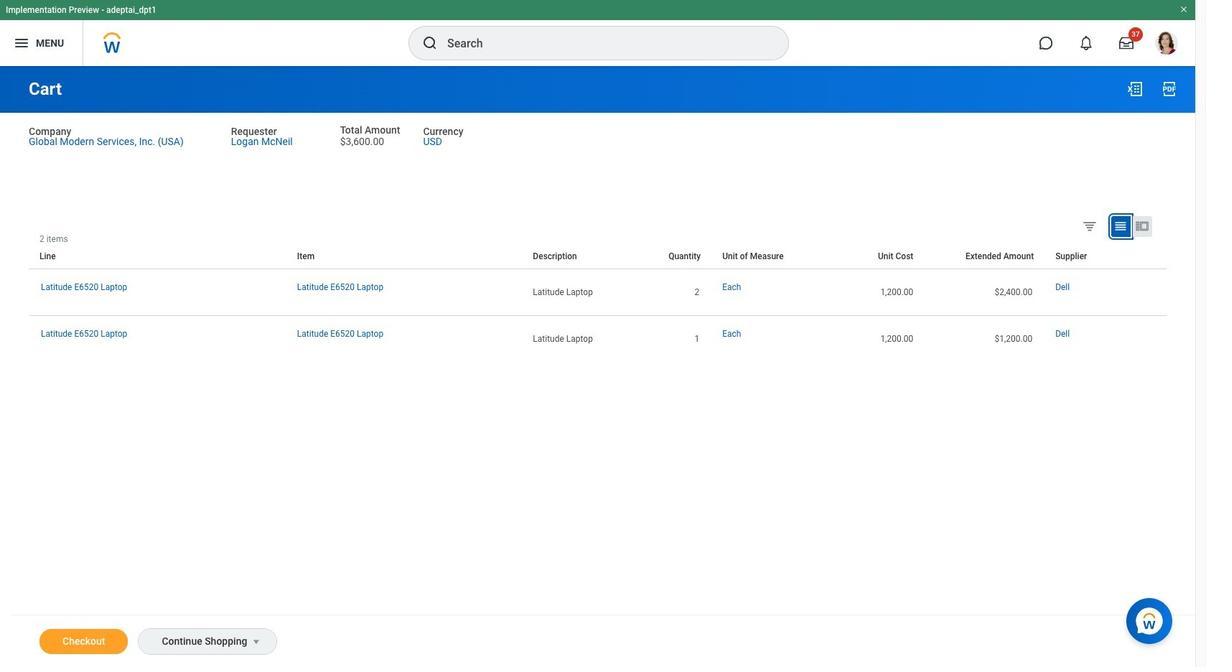 Task type: describe. For each thing, give the bounding box(es) containing it.
close environment banner image
[[1180, 5, 1188, 14]]

notifications large image
[[1079, 36, 1094, 50]]

toggle to grid view image
[[1114, 219, 1128, 233]]

view printable version (pdf) image
[[1161, 80, 1178, 98]]

profile logan mcneil image
[[1155, 32, 1178, 58]]

toggle to list detail view image
[[1135, 219, 1150, 233]]



Task type: vqa. For each thing, say whether or not it's contained in the screenshot.
1st the Source from the bottom of the "View Custom Report" main content
no



Task type: locate. For each thing, give the bounding box(es) containing it.
inbox large image
[[1119, 36, 1134, 50]]

Toggle to Grid view radio
[[1112, 216, 1131, 237]]

export to excel image
[[1127, 80, 1144, 98]]

banner
[[0, 0, 1196, 66]]

justify image
[[13, 34, 30, 52]]

select to filter grid data image
[[1082, 218, 1098, 233]]

main content
[[0, 66, 1196, 667]]

search image
[[421, 34, 439, 52]]

Search Workday  search field
[[447, 27, 759, 59]]

option group
[[1079, 215, 1163, 240]]

toolbar
[[1156, 234, 1167, 244]]

caret down image
[[248, 636, 265, 648]]

Toggle to List Detail view radio
[[1133, 216, 1152, 237]]



